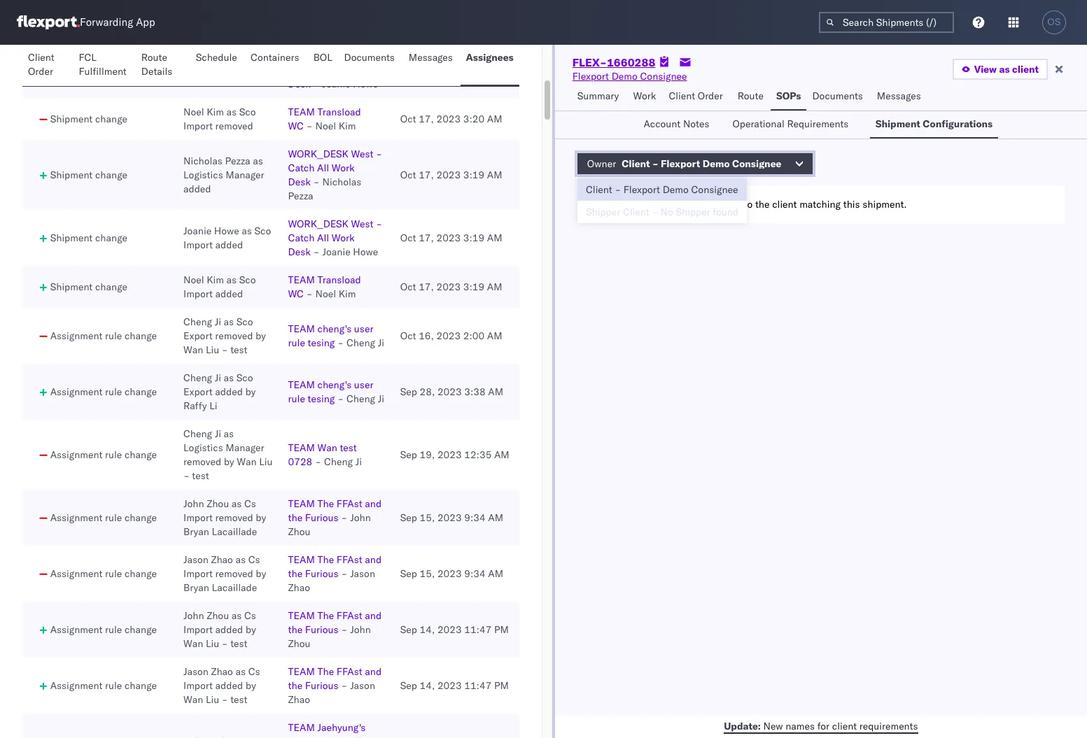 Task type: vqa. For each thing, say whether or not it's contained in the screenshot.


Task type: describe. For each thing, give the bounding box(es) containing it.
flexport demo consignee link
[[573, 69, 688, 83]]

transload for oct 17, 2023 3:19 am
[[318, 274, 361, 286]]

shipment.
[[863, 198, 908, 211]]

summary button
[[572, 83, 628, 111]]

test for cheng ji as logistics manager removed by wan liu - test
[[192, 470, 209, 483]]

team for cheng ji as logistics manager removed by wan liu - test
[[288, 442, 315, 455]]

bryan for john zhou as cs import removed by bryan lacaillade
[[184, 526, 209, 539]]

16,
[[419, 330, 434, 343]]

catch for nicholas pezza as logistics manager added
[[288, 162, 315, 174]]

all for joanie howe as sco import added
[[317, 232, 329, 244]]

removed for cheng ji as sco export removed by wan liu - test
[[215, 330, 253, 343]]

oct 17, 2023 3:19 am for - noel kim
[[400, 281, 503, 293]]

john zhou as cs import removed by bryan lacaillade
[[184, 498, 266, 539]]

wc for noel kim as sco import removed
[[288, 120, 304, 132]]

2023 for noel kim as sco import removed
[[437, 113, 461, 125]]

ji right the 0728
[[356, 456, 362, 469]]

the ffast and the furious for jason zhao as cs import removed by bryan lacaillade
[[288, 554, 382, 581]]

as for john zhou as cs import added by wan liu - test
[[232, 610, 242, 623]]

john inside john zhou as cs import removed by bryan lacaillade
[[184, 498, 204, 511]]

requirements
[[788, 118, 849, 130]]

liu for john zhou as cs import added by wan liu - test
[[206, 638, 219, 651]]

added for kim
[[215, 288, 243, 300]]

removed for cheng ji as logistics manager removed by wan liu - test
[[184, 456, 221, 469]]

import for jason zhao as cs import added by wan liu - test
[[184, 680, 213, 693]]

bol
[[314, 51, 333, 64]]

bol button
[[308, 45, 339, 86]]

assignment rule change for cheng ji as sco export added by raffy li
[[50, 386, 157, 399]]

cheng ji as sco export added by raffy li
[[184, 372, 256, 413]]

assignees button
[[461, 45, 520, 86]]

howe inside the joanie howe as sco import added
[[214, 225, 239, 237]]

1 horizontal spatial documents button
[[807, 83, 872, 111]]

2023 for jason zhao as cs import removed by bryan lacaillade
[[438, 568, 462, 581]]

there
[[592, 198, 617, 211]]

team for jason zhao as cs import removed by bryan lacaillade
[[288, 554, 315, 567]]

1 horizontal spatial client order button
[[664, 83, 732, 111]]

Search Shipments (/) text field
[[819, 12, 955, 33]]

2 shipper from the left
[[676, 206, 711, 219]]

list box containing client - flexport demo consignee
[[578, 179, 747, 223]]

am for joanie howe as sco import added
[[487, 232, 503, 244]]

pezza for nicholas pezza
[[288, 190, 314, 202]]

joanie inside joanie howe as sco import removed
[[184, 57, 212, 69]]

0728
[[288, 456, 313, 469]]

9:34 for john zhou
[[465, 512, 486, 525]]

2023 for nicholas pezza as logistics manager added
[[437, 169, 461, 181]]

client - flexport demo consignee
[[586, 184, 739, 196]]

added for howe
[[215, 239, 243, 251]]

rule for cheng ji as sco export added by raffy li
[[105, 386, 122, 399]]

jason inside jason zhao as cs import removed by bryan lacaillade
[[184, 554, 209, 567]]

noel kim as sco import removed
[[184, 106, 256, 132]]

shipper client - no shipper found
[[586, 206, 739, 219]]

john zhou as cs import added by wan liu - test
[[184, 610, 256, 651]]

as for john zhou as cs import removed by bryan lacaillade
[[232, 498, 242, 511]]

no
[[636, 198, 647, 211]]

test inside wan test 0728
[[340, 442, 357, 455]]

howe inside joanie howe as sco import removed
[[214, 57, 239, 69]]

flexport demo consignee
[[573, 70, 688, 83]]

- inside cheng ji as logistics manager removed by wan liu - test
[[184, 470, 190, 483]]

account notes
[[644, 118, 710, 130]]

jason zhao as cs import removed by bryan lacaillade
[[184, 554, 266, 595]]

0 vertical spatial client order
[[28, 51, 54, 78]]

the ffast and the furious for jason zhao as cs import added by wan liu - test
[[288, 666, 382, 693]]

added for pezza
[[184, 183, 211, 195]]

and for jason zhao as cs import added by wan liu - test
[[365, 666, 382, 679]]

view as client
[[975, 63, 1039, 76]]

cheng left the 28,
[[347, 393, 375, 406]]

update:
[[724, 720, 761, 733]]

the for john zhou as cs import added by wan liu - test
[[318, 610, 334, 623]]

flexport inside list box
[[624, 184, 661, 196]]

jaehyung's test team
[[288, 722, 366, 739]]

nicholas pezza
[[288, 176, 362, 202]]

ffast for jason zhao as cs import added by wan liu - test
[[337, 666, 363, 679]]

forwarding
[[80, 16, 133, 29]]

flex-1660288
[[573, 55, 656, 69]]

oct 17, 2023 3:20 am for west - catch all work desk
[[400, 64, 503, 76]]

1 vertical spatial flexport
[[661, 158, 701, 170]]

1 oct 17, 2023 3:19 am from the top
[[400, 169, 503, 181]]

noel kim as sco import added
[[184, 274, 256, 300]]

jason inside jason zhao as cs import added by wan liu - test
[[184, 666, 209, 679]]

sep 14, 2023 11:47 pm for john zhou
[[400, 624, 509, 637]]

cheng inside cheng ji as logistics manager removed by wan liu - test
[[184, 428, 212, 441]]

fcl
[[79, 51, 97, 64]]

lacaillade for zhou
[[212, 526, 257, 539]]

no
[[661, 206, 674, 219]]

fcl fulfillment button
[[73, 45, 136, 86]]

cheng inside cheng ji as sco export added by raffy li
[[184, 372, 212, 385]]

update: new names for client requirements
[[724, 720, 919, 733]]

wc for noel kim as sco import added
[[288, 288, 304, 300]]

17, for noel kim as sco import added
[[419, 281, 434, 293]]

route details
[[141, 51, 173, 78]]

app
[[136, 16, 155, 29]]

west - catch all work desk for nicholas pezza as logistics manager added
[[288, 148, 382, 188]]

1 horizontal spatial messages
[[877, 90, 922, 102]]

desk for joanie howe as sco import removed
[[288, 78, 311, 90]]

joanie howe as sco import removed
[[184, 57, 271, 83]]

user for sep
[[354, 379, 374, 392]]

15, for jason zhao
[[420, 568, 435, 581]]

work_desk for nicholas pezza as logistics manager added
[[288, 148, 349, 160]]

as for cheng ji as logistics manager removed by wan liu - test
[[224, 428, 234, 441]]

work button
[[628, 83, 664, 111]]

by for john zhou as cs import removed by bryan lacaillade
[[256, 512, 266, 525]]

owner client - flexport demo consignee
[[587, 158, 782, 170]]

sco for noel kim as sco import removed
[[239, 106, 256, 118]]

2:00
[[464, 330, 485, 343]]

export for raffy
[[184, 386, 213, 399]]

14, for jason zhao
[[420, 680, 435, 693]]

zhou inside john zhou as cs import added by wan liu - test
[[207, 610, 229, 623]]

0 vertical spatial flexport
[[573, 70, 609, 83]]

sep for cheng ji as logistics manager removed by wan liu - test
[[400, 449, 417, 462]]

new
[[764, 720, 783, 733]]

cheng inside the cheng ji as sco export removed by wan liu - test
[[184, 316, 212, 328]]

all for nicholas pezza as logistics manager added
[[317, 162, 329, 174]]

fcl fulfillment
[[79, 51, 127, 78]]

sep 19, 2023 12:35 am
[[400, 449, 510, 462]]

28,
[[420, 386, 435, 399]]

joanie down nicholas pezza
[[323, 246, 351, 258]]

wan inside wan test 0728
[[318, 442, 337, 455]]

names
[[786, 720, 815, 733]]

- inside john zhou as cs import added by wan liu - test
[[222, 638, 228, 651]]

flexport. image
[[17, 15, 80, 29]]

assignment for jason zhao as cs import removed by bryan lacaillade
[[50, 568, 103, 581]]

li
[[210, 400, 218, 413]]

route button
[[732, 83, 771, 111]]

12:35
[[465, 449, 492, 462]]

rule for john zhou as cs import added by wan liu - test
[[105, 624, 122, 637]]

flex-1660288 link
[[573, 55, 656, 69]]

joanie howe as sco import added
[[184, 225, 271, 251]]

wan test 0728
[[288, 442, 357, 469]]

nicholas for nicholas pezza as logistics manager added
[[184, 155, 223, 167]]

rule for jason zhao as cs import removed by bryan lacaillade
[[105, 568, 122, 581]]

am for noel kim as sco import added
[[487, 281, 503, 293]]

sep for jason zhao as cs import added by wan liu - test
[[400, 680, 417, 693]]

jason zhao as cs import added by wan liu - test
[[184, 666, 260, 707]]

rule for cheng ji as sco export removed by wan liu - test
[[105, 330, 122, 343]]

os button
[[1039, 6, 1071, 39]]

summary
[[578, 90, 619, 102]]

flex-
[[573, 55, 607, 69]]

are
[[619, 198, 634, 211]]

oct 17, 2023 3:19 am for - joanie howe
[[400, 232, 503, 244]]

notes
[[684, 118, 710, 130]]

the for jason zhao as cs import removed by bryan lacaillade
[[318, 554, 334, 567]]

cheng ji as logistics manager removed by wan liu - test
[[184, 428, 273, 483]]

team for noel kim as sco import removed
[[288, 106, 315, 118]]

import for jason zhao as cs import removed by bryan lacaillade
[[184, 568, 213, 581]]

by for jason zhao as cs import added by wan liu - test
[[246, 680, 256, 693]]

attached
[[702, 198, 742, 211]]

removed for jason zhao as cs import removed by bryan lacaillade
[[215, 568, 253, 581]]

rule for jason zhao as cs import added by wan liu - test
[[105, 680, 122, 693]]

1660288
[[607, 55, 656, 69]]

client up account notes
[[669, 90, 696, 102]]

the ffast and the furious for john zhou as cs import added by wan liu - test
[[288, 610, 382, 637]]

sco for cheng ji as sco export removed by wan liu - test
[[237, 316, 253, 328]]

- cheng ji for oct 16, 2023 2:00 am
[[338, 337, 384, 350]]

shipment for noel kim as sco import removed
[[50, 113, 93, 125]]

shipment configurations button
[[870, 111, 999, 139]]

operational requirements button
[[727, 111, 862, 139]]

team for cheng ji as sco export removed by wan liu - test
[[288, 323, 315, 336]]

import for noel kim as sco import removed
[[184, 120, 213, 132]]

account
[[644, 118, 681, 130]]

test
[[288, 736, 307, 739]]

rule for john zhou as cs import removed by bryan lacaillade
[[105, 512, 122, 525]]

0 horizontal spatial demo
[[612, 70, 638, 83]]

details
[[141, 65, 173, 78]]

as for joanie howe as sco import added
[[242, 225, 252, 237]]

desk for joanie howe as sco import added
[[288, 246, 311, 258]]

17, for nicholas pezza as logistics manager added
[[419, 169, 434, 181]]

owner
[[587, 158, 617, 170]]

noel inside noel kim as sco import added
[[184, 274, 204, 286]]

- noel kim for oct 17, 2023 3:20 am
[[307, 120, 356, 132]]

2023 for joanie howe as sco import removed
[[437, 64, 461, 76]]

operational
[[733, 118, 785, 130]]

schedule
[[196, 51, 237, 64]]

procedures
[[650, 198, 700, 211]]

forwarding app link
[[17, 15, 155, 29]]

view as client button
[[953, 59, 1049, 80]]

1 vertical spatial client
[[773, 198, 797, 211]]

to
[[744, 198, 753, 211]]

ji left the 16,
[[378, 337, 384, 350]]

oct 16, 2023 2:00 am
[[400, 330, 503, 343]]

3:38
[[465, 386, 486, 399]]

jaehyung's
[[318, 722, 366, 735]]

operational requirements
[[733, 118, 849, 130]]

as inside button
[[1000, 63, 1010, 76]]

3:20 for transload wc
[[464, 113, 485, 125]]

ffast for jason zhao as cs import removed by bryan lacaillade
[[337, 554, 363, 567]]

joanie down bol
[[323, 78, 351, 90]]

nicholas pezza as logistics manager added
[[184, 155, 264, 195]]

removed for john zhou as cs import removed by bryan lacaillade
[[215, 512, 253, 525]]

1 horizontal spatial client
[[833, 720, 857, 733]]

there are no procedures attached to the client matching this shipment.
[[592, 198, 908, 211]]

work for nicholas pezza as logistics manager added
[[332, 162, 355, 174]]



Task type: locate. For each thing, give the bounding box(es) containing it.
change
[[95, 64, 127, 76], [95, 113, 127, 125], [95, 169, 127, 181], [95, 232, 127, 244], [95, 281, 127, 293], [125, 330, 157, 343], [125, 386, 157, 399], [125, 449, 157, 462], [125, 512, 157, 525], [125, 568, 157, 581], [125, 624, 157, 637], [125, 680, 157, 693]]

cheng's
[[318, 323, 352, 336], [318, 379, 352, 392]]

2 shipment change from the top
[[50, 113, 127, 125]]

documents right bol
[[344, 51, 395, 64]]

bryan
[[184, 526, 209, 539], [184, 582, 209, 595]]

all
[[317, 64, 329, 76], [317, 162, 329, 174], [317, 232, 329, 244]]

all down nicholas pezza
[[317, 232, 329, 244]]

9 team from the top
[[288, 666, 315, 679]]

0 vertical spatial tesing
[[308, 337, 335, 350]]

2 logistics from the top
[[184, 442, 223, 455]]

user left the 16,
[[354, 323, 374, 336]]

noel inside noel kim as sco import removed
[[184, 106, 204, 118]]

added inside jason zhao as cs import added by wan liu - test
[[215, 680, 243, 693]]

wan for jason zhao as cs import added by wan liu - test
[[184, 694, 203, 707]]

the
[[756, 198, 770, 211], [288, 512, 303, 525], [288, 568, 303, 581], [288, 624, 303, 637], [288, 680, 303, 693]]

1 horizontal spatial shipper
[[676, 206, 711, 219]]

as down cheng ji as logistics manager removed by wan liu - test
[[232, 498, 242, 511]]

view
[[975, 63, 997, 76]]

removed inside joanie howe as sco import removed
[[215, 71, 253, 83]]

1 - noel kim from the top
[[307, 120, 356, 132]]

0 vertical spatial - joanie howe
[[314, 78, 378, 90]]

assignment for john zhou as cs import removed by bryan lacaillade
[[50, 512, 103, 525]]

work for joanie howe as sco import added
[[332, 232, 355, 244]]

sep 28, 2023 3:38 am
[[400, 386, 504, 399]]

shipper right no
[[676, 206, 711, 219]]

team for cheng ji as sco export added by raffy li
[[288, 379, 315, 392]]

by inside cheng ji as sco export added by raffy li
[[245, 386, 256, 399]]

as down jason zhao as cs import removed by bryan lacaillade
[[232, 610, 242, 623]]

wan inside the cheng ji as sco export removed by wan liu - test
[[184, 344, 203, 357]]

tesing
[[308, 337, 335, 350], [308, 393, 335, 406]]

removed down john zhou as cs import removed by bryan lacaillade
[[215, 568, 253, 581]]

3 3:19 from the top
[[464, 281, 485, 293]]

1 vertical spatial - noel kim
[[307, 288, 356, 300]]

shipment
[[50, 64, 93, 76], [50, 113, 93, 125], [876, 118, 921, 130], [50, 169, 93, 181], [50, 232, 93, 244], [50, 281, 93, 293]]

1 transload wc from the top
[[288, 106, 361, 132]]

0 vertical spatial transload
[[318, 106, 361, 118]]

oct for joanie howe as sco import added
[[400, 232, 416, 244]]

1 oct 17, 2023 3:20 am from the top
[[400, 64, 503, 76]]

client order button up notes
[[664, 83, 732, 111]]

and for john zhou as cs import removed by bryan lacaillade
[[365, 498, 382, 511]]

work down flexport demo consignee
[[633, 90, 657, 102]]

removed inside jason zhao as cs import removed by bryan lacaillade
[[215, 568, 253, 581]]

4 furious from the top
[[305, 680, 339, 693]]

0 vertical spatial west - catch all work desk
[[288, 50, 382, 90]]

added inside noel kim as sco import added
[[215, 288, 243, 300]]

0 vertical spatial cheng's
[[318, 323, 352, 336]]

2 vertical spatial - cheng ji
[[315, 456, 362, 469]]

0 horizontal spatial messages button
[[403, 45, 461, 86]]

shipment configurations
[[876, 118, 993, 130]]

1 horizontal spatial nicholas
[[323, 176, 362, 188]]

shipment change for joanie howe as sco import added
[[50, 232, 127, 244]]

1 3:19 from the top
[[464, 169, 485, 181]]

found
[[713, 206, 739, 219]]

client left no
[[623, 206, 650, 219]]

17,
[[419, 64, 434, 76], [419, 113, 434, 125], [419, 169, 434, 181], [419, 232, 434, 244], [419, 281, 434, 293]]

-
[[376, 50, 382, 62], [314, 78, 320, 90], [307, 120, 313, 132], [376, 148, 382, 160], [653, 158, 659, 170], [314, 176, 320, 188], [615, 184, 621, 196], [652, 206, 658, 219], [376, 218, 382, 230], [314, 246, 320, 258], [307, 288, 313, 300], [338, 337, 344, 350], [222, 344, 228, 357], [338, 393, 344, 406], [315, 456, 321, 469], [184, 470, 190, 483], [341, 512, 348, 525], [341, 568, 348, 581], [341, 624, 348, 637], [222, 638, 228, 651], [341, 680, 348, 693], [222, 694, 228, 707]]

client down flexport. image
[[28, 51, 54, 64]]

messages button up shipment configurations
[[872, 83, 929, 111]]

1 3:20 from the top
[[464, 64, 485, 76]]

2 15, from the top
[[420, 568, 435, 581]]

am for noel kim as sco import removed
[[487, 113, 503, 125]]

import up john zhou as cs import added by wan liu - test
[[184, 568, 213, 581]]

14,
[[420, 624, 435, 637], [420, 680, 435, 693]]

added up the joanie howe as sco import added
[[184, 183, 211, 195]]

1 vertical spatial logistics
[[184, 442, 223, 455]]

0 horizontal spatial nicholas
[[184, 155, 223, 167]]

3 furious from the top
[[305, 624, 339, 637]]

added up li
[[215, 386, 243, 399]]

sops
[[777, 90, 802, 102]]

as inside jason zhao as cs import added by wan liu - test
[[236, 666, 246, 679]]

as inside noel kim as sco import added
[[227, 274, 237, 286]]

10 team from the top
[[288, 722, 315, 735]]

nicholas inside nicholas pezza
[[323, 176, 362, 188]]

as down cheng ji as sco export added by raffy li
[[224, 428, 234, 441]]

import inside noel kim as sco import added
[[184, 288, 213, 300]]

added inside nicholas pezza as logistics manager added
[[184, 183, 211, 195]]

5 team from the top
[[288, 442, 315, 455]]

1 assignment rule change from the top
[[50, 330, 157, 343]]

1 horizontal spatial client order
[[669, 90, 723, 102]]

lacaillade inside john zhou as cs import removed by bryan lacaillade
[[212, 526, 257, 539]]

as down john zhou as cs import added by wan liu - test
[[236, 666, 246, 679]]

added up the cheng ji as sco export removed by wan liu - test
[[215, 288, 243, 300]]

- joanie howe for oct 17, 2023 3:20 am
[[314, 78, 378, 90]]

1 vertical spatial nicholas
[[323, 176, 362, 188]]

by up jason zhao as cs import removed by bryan lacaillade
[[256, 512, 266, 525]]

1 shipper from the left
[[586, 206, 621, 219]]

lacaillade for zhao
[[212, 582, 257, 595]]

2 17, from the top
[[419, 113, 434, 125]]

as down noel kim as sco import removed
[[253, 155, 263, 167]]

0 vertical spatial consignee
[[640, 70, 688, 83]]

export
[[184, 330, 213, 343], [184, 386, 213, 399]]

cheng ji as sco export removed by wan liu - test
[[184, 316, 266, 357]]

sco inside noel kim as sco import removed
[[239, 106, 256, 118]]

by inside jason zhao as cs import removed by bryan lacaillade
[[256, 568, 266, 581]]

1 ffast from the top
[[337, 498, 363, 511]]

2 jason zhao from the top
[[288, 680, 375, 707]]

team for noel kim as sco import added
[[288, 274, 315, 286]]

0 vertical spatial catch
[[288, 64, 315, 76]]

import up jason zhao as cs import removed by bryan lacaillade
[[184, 512, 213, 525]]

15,
[[420, 512, 435, 525], [420, 568, 435, 581]]

2 lacaillade from the top
[[212, 582, 257, 595]]

work down nicholas pezza
[[332, 232, 355, 244]]

6 oct from the top
[[400, 330, 416, 343]]

sops button
[[771, 83, 807, 111]]

0 vertical spatial order
[[28, 65, 53, 78]]

logistics
[[184, 169, 223, 181], [184, 442, 223, 455]]

the for jason zhao as cs import added by wan liu - test
[[288, 680, 303, 693]]

0 vertical spatial demo
[[612, 70, 638, 83]]

removed inside noel kim as sco import removed
[[215, 120, 253, 132]]

catch for joanie howe as sco import added
[[288, 232, 315, 244]]

3 west - catch all work desk from the top
[[288, 218, 382, 258]]

- cheng ji for sep 19, 2023 12:35 am
[[315, 456, 362, 469]]

0 vertical spatial - cheng ji
[[338, 337, 384, 350]]

am for joanie howe as sco import removed
[[487, 64, 503, 76]]

export up raffy
[[184, 386, 213, 399]]

1 vertical spatial work_desk
[[288, 148, 349, 160]]

removed inside john zhou as cs import removed by bryan lacaillade
[[215, 512, 253, 525]]

1 vertical spatial 3:19
[[464, 232, 485, 244]]

wan for john zhou as cs import added by wan liu - test
[[184, 638, 203, 651]]

kim inside noel kim as sco import removed
[[207, 106, 224, 118]]

1 vertical spatial oct 17, 2023 3:19 am
[[400, 232, 503, 244]]

1 vertical spatial demo
[[703, 158, 730, 170]]

sep 15, 2023 9:34 am
[[400, 512, 504, 525], [400, 568, 504, 581]]

and
[[365, 498, 382, 511], [365, 554, 382, 567], [365, 610, 382, 623], [365, 666, 382, 679]]

added inside cheng ji as sco export added by raffy li
[[215, 386, 243, 399]]

1 horizontal spatial messages button
[[872, 83, 929, 111]]

as down nicholas pezza as logistics manager added
[[242, 225, 252, 237]]

2 import from the top
[[184, 120, 213, 132]]

import up noel kim as sco import added
[[184, 239, 213, 251]]

west - catch all work desk for joanie howe as sco import added
[[288, 218, 382, 258]]

messages button left assignees
[[403, 45, 461, 86]]

1 all from the top
[[317, 64, 329, 76]]

consignee inside list box
[[692, 184, 739, 196]]

test inside the cheng ji as sco export removed by wan liu - test
[[231, 344, 248, 357]]

as down the cheng ji as sco export removed by wan liu - test
[[224, 372, 234, 385]]

2 sep 14, 2023 11:47 pm from the top
[[400, 680, 509, 693]]

shipment for joanie howe as sco import added
[[50, 232, 93, 244]]

messages up shipment configurations
[[877, 90, 922, 102]]

list box
[[578, 179, 747, 223]]

cheng down noel kim as sco import added
[[184, 316, 212, 328]]

wan inside jason zhao as cs import added by wan liu - test
[[184, 694, 203, 707]]

3 all from the top
[[317, 232, 329, 244]]

2 vertical spatial catch
[[288, 232, 315, 244]]

flexport up no on the top
[[624, 184, 661, 196]]

3 the from the top
[[318, 610, 334, 623]]

import up the cheng ji as sco export removed by wan liu - test
[[184, 288, 213, 300]]

removed down schedule
[[215, 71, 253, 83]]

manager inside cheng ji as logistics manager removed by wan liu - test
[[226, 442, 264, 455]]

0 horizontal spatial client order
[[28, 51, 54, 78]]

1 the ffast and the furious from the top
[[288, 498, 382, 525]]

1 desk from the top
[[288, 78, 311, 90]]

import for noel kim as sco import added
[[184, 288, 213, 300]]

1 vertical spatial catch
[[288, 162, 315, 174]]

documents button
[[339, 45, 403, 86], [807, 83, 872, 111]]

furious for jason zhao as cs import added by wan liu - test
[[305, 680, 339, 693]]

0 vertical spatial - noel kim
[[307, 120, 356, 132]]

4 assignment from the top
[[50, 512, 103, 525]]

1 vertical spatial west - catch all work desk
[[288, 148, 382, 188]]

0 vertical spatial 14,
[[420, 624, 435, 637]]

joanie right route details
[[184, 57, 212, 69]]

by inside the cheng ji as sco export removed by wan liu - test
[[256, 330, 266, 343]]

nicholas inside nicholas pezza as logistics manager added
[[184, 155, 223, 167]]

lacaillade
[[212, 526, 257, 539], [212, 582, 257, 595]]

assignment rule change for jason zhao as cs import removed by bryan lacaillade
[[50, 568, 157, 581]]

removed inside the cheng ji as sco export removed by wan liu - test
[[215, 330, 253, 343]]

3 import from the top
[[184, 239, 213, 251]]

lacaillade inside jason zhao as cs import removed by bryan lacaillade
[[212, 582, 257, 595]]

work
[[332, 64, 355, 76], [633, 90, 657, 102], [332, 162, 355, 174], [332, 232, 355, 244]]

account notes button
[[638, 111, 719, 139]]

the for jason zhao as cs import added by wan liu - test
[[318, 666, 334, 679]]

west up nicholas pezza
[[351, 148, 374, 160]]

1 vertical spatial lacaillade
[[212, 582, 257, 595]]

transload wc for noel kim as sco import added
[[288, 274, 361, 300]]

cs inside jason zhao as cs import removed by bryan lacaillade
[[248, 554, 260, 567]]

2 oct 17, 2023 3:20 am from the top
[[400, 113, 503, 125]]

cheng right the 0728
[[324, 456, 353, 469]]

2 team from the top
[[288, 274, 315, 286]]

cs inside jason zhao as cs import added by wan liu - test
[[248, 666, 260, 679]]

- cheng ji right the 0728
[[315, 456, 362, 469]]

0 vertical spatial 3:19
[[464, 169, 485, 181]]

2 - joanie howe from the top
[[314, 246, 378, 258]]

jason
[[184, 554, 209, 567], [350, 568, 375, 581], [184, 666, 209, 679], [350, 680, 375, 693]]

test inside jason zhao as cs import added by wan liu - test
[[231, 694, 248, 707]]

order for the leftmost client order 'button'
[[28, 65, 53, 78]]

0 vertical spatial export
[[184, 330, 213, 343]]

wc
[[288, 120, 304, 132], [288, 288, 304, 300]]

0 horizontal spatial order
[[28, 65, 53, 78]]

7 assignment rule change from the top
[[50, 680, 157, 693]]

the for jason zhao as cs import removed by bryan lacaillade
[[288, 568, 303, 581]]

1 vertical spatial cheng's
[[318, 379, 352, 392]]

1 vertical spatial messages
[[877, 90, 922, 102]]

removed for joanie howe as sco import removed
[[215, 71, 253, 83]]

1 work_desk from the top
[[288, 50, 349, 62]]

shipment for nicholas pezza as logistics manager added
[[50, 169, 93, 181]]

sep for john zhou as cs import removed by bryan lacaillade
[[400, 512, 417, 525]]

oct for cheng ji as sco export removed by wan liu - test
[[400, 330, 416, 343]]

removed down raffy
[[184, 456, 221, 469]]

joanie
[[184, 57, 212, 69], [323, 78, 351, 90], [184, 225, 212, 237], [323, 246, 351, 258]]

1 vertical spatial bryan
[[184, 582, 209, 595]]

flexport up client - flexport demo consignee
[[661, 158, 701, 170]]

consignee down operational
[[733, 158, 782, 170]]

schedule button
[[190, 45, 245, 86]]

2 west - catch all work desk from the top
[[288, 148, 382, 188]]

liu inside the cheng ji as sco export removed by wan liu - test
[[206, 344, 219, 357]]

howe
[[214, 57, 239, 69], [353, 78, 378, 90], [214, 225, 239, 237], [353, 246, 378, 258]]

1 vertical spatial client order
[[669, 90, 723, 102]]

0 vertical spatial documents
[[344, 51, 395, 64]]

import inside jason zhao as cs import added by wan liu - test
[[184, 680, 213, 693]]

added inside the joanie howe as sco import added
[[215, 239, 243, 251]]

2 vertical spatial flexport
[[624, 184, 661, 196]]

2 all from the top
[[317, 162, 329, 174]]

west down nicholas pezza
[[351, 218, 374, 230]]

5 assignment rule change from the top
[[50, 568, 157, 581]]

1 west - catch all work desk from the top
[[288, 50, 382, 90]]

2 vertical spatial demo
[[663, 184, 689, 196]]

import down schedule
[[184, 71, 213, 83]]

2 vertical spatial oct 17, 2023 3:19 am
[[400, 281, 503, 293]]

desk
[[288, 78, 311, 90], [288, 176, 311, 188], [288, 246, 311, 258]]

- joanie howe for oct 17, 2023 3:19 am
[[314, 246, 378, 258]]

4 ffast from the top
[[337, 666, 363, 679]]

2 horizontal spatial flexport
[[661, 158, 701, 170]]

2 tesing from the top
[[308, 393, 335, 406]]

client right view
[[1013, 63, 1039, 76]]

2 transload from the top
[[318, 274, 361, 286]]

sco right schedule button
[[255, 57, 271, 69]]

removed inside cheng ji as logistics manager removed by wan liu - test
[[184, 456, 221, 469]]

sco inside noel kim as sco import added
[[239, 274, 256, 286]]

am for cheng ji as sco export added by raffy li
[[488, 386, 504, 399]]

cheng left the 16,
[[347, 337, 375, 350]]

added down john zhou as cs import added by wan liu - test
[[215, 680, 243, 693]]

oct
[[400, 64, 416, 76], [400, 113, 416, 125], [400, 169, 416, 181], [400, 232, 416, 244], [400, 281, 416, 293], [400, 330, 416, 343]]

demo inside list box
[[663, 184, 689, 196]]

the for john zhou as cs import removed by bryan lacaillade
[[288, 512, 303, 525]]

fulfillment
[[79, 65, 127, 78]]

messages
[[409, 51, 453, 64], [877, 90, 922, 102]]

by down jason zhao as cs import removed by bryan lacaillade
[[246, 624, 256, 637]]

3 desk from the top
[[288, 246, 311, 258]]

2 sep 15, 2023 9:34 am from the top
[[400, 568, 504, 581]]

sco inside the cheng ji as sco export removed by wan liu - test
[[237, 316, 253, 328]]

2 the ffast and the furious from the top
[[288, 554, 382, 581]]

catch
[[288, 64, 315, 76], [288, 162, 315, 174], [288, 232, 315, 244]]

ji inside cheng ji as sco export added by raffy li
[[215, 372, 221, 385]]

pezza
[[225, 155, 250, 167], [288, 190, 314, 202]]

1 vertical spatial cheng's user rule tesing
[[288, 379, 374, 406]]

sco inside cheng ji as sco export added by raffy li
[[237, 372, 253, 385]]

logistics inside nicholas pezza as logistics manager added
[[184, 169, 223, 181]]

cs
[[244, 498, 256, 511], [248, 554, 260, 567], [244, 610, 256, 623], [248, 666, 260, 679]]

bryan up jason zhao as cs import removed by bryan lacaillade
[[184, 526, 209, 539]]

sco for cheng ji as sco export added by raffy li
[[237, 372, 253, 385]]

1 vertical spatial sep 15, 2023 9:34 am
[[400, 568, 504, 581]]

0 vertical spatial logistics
[[184, 169, 223, 181]]

documents up requirements at the top right of page
[[813, 90, 863, 102]]

9:34
[[465, 512, 486, 525], [465, 568, 486, 581]]

test for cheng ji as sco export removed by wan liu - test
[[231, 344, 248, 357]]

pezza inside nicholas pezza
[[288, 190, 314, 202]]

import
[[184, 71, 213, 83], [184, 120, 213, 132], [184, 239, 213, 251], [184, 288, 213, 300], [184, 512, 213, 525], [184, 568, 213, 581], [184, 624, 213, 637], [184, 680, 213, 693]]

kim inside noel kim as sco import added
[[207, 274, 224, 286]]

1 vertical spatial tesing
[[308, 393, 335, 406]]

wan inside cheng ji as logistics manager removed by wan liu - test
[[237, 456, 257, 469]]

requirements
[[860, 720, 919, 733]]

17, for joanie howe as sco import removed
[[419, 64, 434, 76]]

1 west from the top
[[351, 50, 374, 62]]

6 assignment from the top
[[50, 624, 103, 637]]

jason zhao for sep 15, 2023 9:34 am
[[288, 568, 375, 595]]

manager down noel kim as sco import removed
[[226, 169, 264, 181]]

transload wc for noel kim as sco import removed
[[288, 106, 361, 132]]

1 horizontal spatial documents
[[813, 90, 863, 102]]

raffy
[[184, 400, 207, 413]]

2 west from the top
[[351, 148, 374, 160]]

2 user from the top
[[354, 379, 374, 392]]

demo down 1660288 at the top right of page
[[612, 70, 638, 83]]

2 cheng's user rule tesing from the top
[[288, 379, 374, 406]]

1 vertical spatial - joanie howe
[[314, 246, 378, 258]]

2 oct 17, 2023 3:19 am from the top
[[400, 232, 503, 244]]

for
[[818, 720, 830, 733]]

as inside cheng ji as sco export added by raffy li
[[224, 372, 234, 385]]

ji inside the cheng ji as sco export removed by wan liu - test
[[215, 316, 221, 328]]

- joanie howe down nicholas pezza
[[314, 246, 378, 258]]

am for john zhou as cs import removed by bryan lacaillade
[[488, 512, 504, 525]]

0 horizontal spatial client order button
[[22, 45, 73, 86]]

sco inside joanie howe as sco import removed
[[255, 57, 271, 69]]

as inside joanie howe as sco import removed
[[242, 57, 252, 69]]

wan for cheng ji as logistics manager removed by wan liu - test
[[237, 456, 257, 469]]

2023 for john zhou as cs import added by wan liu - test
[[438, 624, 462, 637]]

assignment for cheng ji as sco export added by raffy li
[[50, 386, 103, 399]]

import inside noel kim as sco import removed
[[184, 120, 213, 132]]

shipment for noel kim as sco import added
[[50, 281, 93, 293]]

0 vertical spatial 9:34
[[465, 512, 486, 525]]

0 horizontal spatial flexport
[[573, 70, 609, 83]]

6 team from the top
[[288, 498, 315, 511]]

2 pm from the top
[[494, 680, 509, 693]]

0 vertical spatial jason zhao
[[288, 568, 375, 595]]

4 the from the top
[[318, 666, 334, 679]]

team for john zhou as cs import added by wan liu - test
[[288, 610, 315, 623]]

0 vertical spatial lacaillade
[[212, 526, 257, 539]]

client inside button
[[1013, 63, 1039, 76]]

2 horizontal spatial demo
[[703, 158, 730, 170]]

am for jason zhao as cs import removed by bryan lacaillade
[[488, 568, 504, 581]]

import down john zhou as cs import added by wan liu - test
[[184, 680, 213, 693]]

as inside cheng ji as logistics manager removed by wan liu - test
[[224, 428, 234, 441]]

import inside jason zhao as cs import removed by bryan lacaillade
[[184, 568, 213, 581]]

by down john zhou as cs import added by wan liu - test
[[246, 680, 256, 693]]

import inside john zhou as cs import added by wan liu - test
[[184, 624, 213, 637]]

joanie up noel kim as sco import added
[[184, 225, 212, 237]]

sco for noel kim as sco import added
[[239, 274, 256, 286]]

client order button left fcl
[[22, 45, 73, 86]]

client right "owner"
[[622, 158, 650, 170]]

0 vertical spatial john zhou
[[288, 512, 371, 539]]

2 work_desk from the top
[[288, 148, 349, 160]]

oct 17, 2023 3:19 am
[[400, 169, 503, 181], [400, 232, 503, 244], [400, 281, 503, 293]]

as down noel kim as sco import added
[[224, 316, 234, 328]]

4 shipment change from the top
[[50, 232, 127, 244]]

work for joanie howe as sco import removed
[[332, 64, 355, 76]]

client
[[1013, 63, 1039, 76], [773, 198, 797, 211], [833, 720, 857, 733]]

sco down the cheng ji as sco export removed by wan liu - test
[[237, 372, 253, 385]]

19,
[[420, 449, 435, 462]]

4 sep from the top
[[400, 568, 417, 581]]

ji down noel kim as sco import added
[[215, 316, 221, 328]]

by for cheng ji as logistics manager removed by wan liu - test
[[224, 456, 234, 469]]

cheng down raffy
[[184, 428, 212, 441]]

2 assignment from the top
[[50, 386, 103, 399]]

cheng's for sep 28, 2023 3:38 am
[[318, 379, 352, 392]]

as inside the cheng ji as sco export removed by wan liu - test
[[224, 316, 234, 328]]

import up nicholas pezza as logistics manager added
[[184, 120, 213, 132]]

consignee inside flexport demo consignee link
[[640, 70, 688, 83]]

1 14, from the top
[[420, 624, 435, 637]]

consignee up work button
[[640, 70, 688, 83]]

by
[[256, 330, 266, 343], [245, 386, 256, 399], [224, 456, 234, 469], [256, 512, 266, 525], [256, 568, 266, 581], [246, 624, 256, 637], [246, 680, 256, 693]]

1 vertical spatial john zhou
[[288, 624, 371, 651]]

5 oct from the top
[[400, 281, 416, 293]]

2 vertical spatial desk
[[288, 246, 311, 258]]

the ffast and the furious
[[288, 498, 382, 525], [288, 554, 382, 581], [288, 610, 382, 637], [288, 666, 382, 693]]

- cheng ji for sep 28, 2023 3:38 am
[[338, 393, 384, 406]]

1 vertical spatial user
[[354, 379, 374, 392]]

0 vertical spatial pm
[[494, 624, 509, 637]]

1 vertical spatial 15,
[[420, 568, 435, 581]]

shipper
[[586, 206, 621, 219], [676, 206, 711, 219]]

containers
[[251, 51, 299, 64]]

zhao inside jason zhao as cs import removed by bryan lacaillade
[[211, 554, 233, 567]]

2 bryan from the top
[[184, 582, 209, 595]]

0 vertical spatial user
[[354, 323, 374, 336]]

team
[[309, 736, 333, 739]]

assignment for john zhou as cs import added by wan liu - test
[[50, 624, 103, 637]]

1 team from the top
[[288, 106, 315, 118]]

7 assignment from the top
[[50, 680, 103, 693]]

all right containers button
[[317, 64, 329, 76]]

work right containers button
[[332, 64, 355, 76]]

cs for john zhou as cs import removed by bryan lacaillade
[[244, 498, 256, 511]]

os
[[1048, 17, 1062, 27]]

1 11:47 from the top
[[465, 624, 492, 637]]

sco
[[255, 57, 271, 69], [239, 106, 256, 118], [255, 225, 271, 237], [239, 274, 256, 286], [237, 316, 253, 328], [237, 372, 253, 385]]

cheng up raffy
[[184, 372, 212, 385]]

4 assignment rule change from the top
[[50, 512, 157, 525]]

1 vertical spatial manager
[[226, 442, 264, 455]]

test inside cheng ji as logistics manager removed by wan liu - test
[[192, 470, 209, 483]]

2 catch from the top
[[288, 162, 315, 174]]

0 vertical spatial messages
[[409, 51, 453, 64]]

17, for noel kim as sco import removed
[[419, 113, 434, 125]]

sep 14, 2023 11:47 pm for jason zhao
[[400, 680, 509, 693]]

john inside john zhou as cs import added by wan liu - test
[[184, 610, 204, 623]]

work inside button
[[633, 90, 657, 102]]

as right schedule
[[242, 57, 252, 69]]

ji inside cheng ji as logistics manager removed by wan liu - test
[[215, 428, 221, 441]]

1 assignment from the top
[[50, 330, 103, 343]]

2 oct from the top
[[400, 113, 416, 125]]

user for oct
[[354, 323, 374, 336]]

oct for joanie howe as sco import removed
[[400, 64, 416, 76]]

assignment rule change
[[50, 330, 157, 343], [50, 386, 157, 399], [50, 449, 157, 462], [50, 512, 157, 525], [50, 568, 157, 581], [50, 624, 157, 637], [50, 680, 157, 693]]

removed up jason zhao as cs import removed by bryan lacaillade
[[215, 512, 253, 525]]

1 vertical spatial wc
[[288, 288, 304, 300]]

- inside the cheng ji as sco export removed by wan liu - test
[[222, 344, 228, 357]]

cheng's user rule tesing
[[288, 323, 374, 350], [288, 379, 374, 406]]

4 import from the top
[[184, 288, 213, 300]]

1 the from the top
[[318, 498, 334, 511]]

0 vertical spatial sep 15, 2023 9:34 am
[[400, 512, 504, 525]]

1 vertical spatial 3:20
[[464, 113, 485, 125]]

1 vertical spatial oct 17, 2023 3:20 am
[[400, 113, 503, 125]]

cs inside john zhou as cs import removed by bryan lacaillade
[[244, 498, 256, 511]]

zhou inside john zhou as cs import removed by bryan lacaillade
[[207, 498, 229, 511]]

bryan inside john zhou as cs import removed by bryan lacaillade
[[184, 526, 209, 539]]

assignment rule change for cheng ji as sco export removed by wan liu - test
[[50, 330, 157, 343]]

3:19 for - noel kim
[[464, 281, 485, 293]]

liu inside jason zhao as cs import added by wan liu - test
[[206, 694, 219, 707]]

order inside client order
[[28, 65, 53, 78]]

manager inside nicholas pezza as logistics manager added
[[226, 169, 264, 181]]

sep for jason zhao as cs import removed by bryan lacaillade
[[400, 568, 417, 581]]

3 sep from the top
[[400, 512, 417, 525]]

test for jason zhao as cs import added by wan liu - test
[[231, 694, 248, 707]]

2 ffast from the top
[[337, 554, 363, 567]]

client order up notes
[[669, 90, 723, 102]]

bryan inside jason zhao as cs import removed by bryan lacaillade
[[184, 582, 209, 595]]

1 vertical spatial order
[[698, 90, 723, 102]]

1 oct from the top
[[400, 64, 416, 76]]

manager for ji
[[226, 442, 264, 455]]

0 vertical spatial cheng's user rule tesing
[[288, 323, 374, 350]]

3 catch from the top
[[288, 232, 315, 244]]

0 horizontal spatial documents button
[[339, 45, 403, 86]]

liu inside cheng ji as logistics manager removed by wan liu - test
[[259, 456, 273, 469]]

am
[[487, 64, 503, 76], [487, 113, 503, 125], [487, 169, 503, 181], [487, 232, 503, 244], [487, 281, 503, 293], [487, 330, 503, 343], [488, 386, 504, 399], [494, 449, 510, 462], [488, 512, 504, 525], [488, 568, 504, 581]]

route inside button
[[738, 90, 764, 102]]

0 vertical spatial 3:20
[[464, 64, 485, 76]]

0 vertical spatial wc
[[288, 120, 304, 132]]

cs down john zhou as cs import removed by bryan lacaillade
[[248, 554, 260, 567]]

sco down the joanie howe as sco import added
[[239, 274, 256, 286]]

1 sep 15, 2023 9:34 am from the top
[[400, 512, 504, 525]]

0 vertical spatial oct 17, 2023 3:20 am
[[400, 64, 503, 76]]

test inside john zhou as cs import added by wan liu - test
[[231, 638, 248, 651]]

0 vertical spatial work_desk
[[288, 50, 349, 62]]

sco for joanie howe as sco import removed
[[255, 57, 271, 69]]

pm for jason
[[494, 680, 509, 693]]

demo up attached in the top of the page
[[703, 158, 730, 170]]

route details button
[[136, 45, 190, 86]]

1 vertical spatial west
[[351, 148, 374, 160]]

catch for joanie howe as sco import removed
[[288, 64, 315, 76]]

shipment inside button
[[876, 118, 921, 130]]

cs down jason zhao as cs import removed by bryan lacaillade
[[244, 610, 256, 623]]

sco down noel kim as sco import added
[[237, 316, 253, 328]]

export inside cheng ji as sco export added by raffy li
[[184, 386, 213, 399]]

0 vertical spatial oct 17, 2023 3:19 am
[[400, 169, 503, 181]]

0 vertical spatial route
[[141, 51, 167, 64]]

0 vertical spatial bryan
[[184, 526, 209, 539]]

consignee up attached in the top of the page
[[692, 184, 739, 196]]

as inside the joanie howe as sco import added
[[242, 225, 252, 237]]

1 manager from the top
[[226, 169, 264, 181]]

2 and from the top
[[365, 554, 382, 567]]

assignment for jason zhao as cs import added by wan liu - test
[[50, 680, 103, 693]]

client up the there
[[586, 184, 613, 196]]

4 team from the top
[[288, 379, 315, 392]]

1 horizontal spatial route
[[738, 90, 764, 102]]

3 17, from the top
[[419, 169, 434, 181]]

zhao inside jason zhao as cs import added by wan liu - test
[[211, 666, 233, 679]]

liu inside john zhou as cs import added by wan liu - test
[[206, 638, 219, 651]]

1 - joanie howe from the top
[[314, 78, 378, 90]]

liu for cheng ji as logistics manager removed by wan liu - test
[[259, 456, 273, 469]]

by down noel kim as sco import added
[[256, 330, 266, 343]]

oct for noel kim as sco import added
[[400, 281, 416, 293]]

kim
[[207, 106, 224, 118], [339, 120, 356, 132], [207, 274, 224, 286], [339, 288, 356, 300]]

7 team from the top
[[288, 554, 315, 567]]

2 vertical spatial client
[[833, 720, 857, 733]]

1 15, from the top
[[420, 512, 435, 525]]

1 horizontal spatial demo
[[663, 184, 689, 196]]

matching
[[800, 198, 841, 211]]

1 jason zhao from the top
[[288, 568, 375, 595]]

1 import from the top
[[184, 71, 213, 83]]

and for jason zhao as cs import removed by bryan lacaillade
[[365, 554, 382, 567]]

2023 for john zhou as cs import removed by bryan lacaillade
[[438, 512, 462, 525]]

by inside john zhou as cs import removed by bryan lacaillade
[[256, 512, 266, 525]]

forwarding app
[[80, 16, 155, 29]]

liu
[[206, 344, 219, 357], [259, 456, 273, 469], [206, 638, 219, 651], [206, 694, 219, 707]]

import for john zhou as cs import added by wan liu - test
[[184, 624, 213, 637]]

order down flexport. image
[[28, 65, 53, 78]]

pezza inside nicholas pezza as logistics manager added
[[225, 155, 250, 167]]

test
[[231, 344, 248, 357], [340, 442, 357, 455], [192, 470, 209, 483], [231, 638, 248, 651], [231, 694, 248, 707]]

- noel kim
[[307, 120, 356, 132], [307, 288, 356, 300]]

1 9:34 from the top
[[465, 512, 486, 525]]

1 vertical spatial 9:34
[[465, 568, 486, 581]]

export down noel kim as sco import added
[[184, 330, 213, 343]]

4 the ffast and the furious from the top
[[288, 666, 382, 693]]

added for zhou
[[215, 624, 243, 637]]

nicholas
[[184, 155, 223, 167], [323, 176, 362, 188]]

zhao
[[211, 554, 233, 567], [288, 582, 310, 595], [211, 666, 233, 679], [288, 694, 310, 707]]

1 cheng's user rule tesing from the top
[[288, 323, 374, 350]]

3 assignment from the top
[[50, 449, 103, 462]]

route for route details
[[141, 51, 167, 64]]

user left the 28,
[[354, 379, 374, 392]]

by inside john zhou as cs import added by wan liu - test
[[246, 624, 256, 637]]

import for joanie howe as sco import added
[[184, 239, 213, 251]]

ji left the 28,
[[378, 393, 384, 406]]

order for the right client order 'button'
[[698, 90, 723, 102]]

assignees
[[466, 51, 514, 64]]

sep 14, 2023 11:47 pm
[[400, 624, 509, 637], [400, 680, 509, 693]]

1 bryan from the top
[[184, 526, 209, 539]]

furious for jason zhao as cs import removed by bryan lacaillade
[[305, 568, 339, 581]]

cs inside john zhou as cs import added by wan liu - test
[[244, 610, 256, 623]]

6 import from the top
[[184, 568, 213, 581]]

3 shipment change from the top
[[50, 169, 127, 181]]

by down john zhou as cs import removed by bryan lacaillade
[[256, 568, 266, 581]]

flexport
[[573, 70, 609, 83], [661, 158, 701, 170], [624, 184, 661, 196]]

1 vertical spatial jason zhao
[[288, 680, 375, 707]]

as inside jason zhao as cs import removed by bryan lacaillade
[[236, 554, 246, 567]]

client order down flexport. image
[[28, 51, 54, 78]]

import up jason zhao as cs import added by wan liu - test
[[184, 624, 213, 637]]

1 17, from the top
[[419, 64, 434, 76]]

2 3:20 from the top
[[464, 113, 485, 125]]

2 vertical spatial west
[[351, 218, 374, 230]]

as right view
[[1000, 63, 1010, 76]]

1 vertical spatial consignee
[[733, 158, 782, 170]]

logistics for added
[[184, 169, 223, 181]]

logistics down raffy
[[184, 442, 223, 455]]

- noel kim for oct 17, 2023 3:19 am
[[307, 288, 356, 300]]

the for john zhou as cs import added by wan liu - test
[[288, 624, 303, 637]]

joanie inside the joanie howe as sco import added
[[184, 225, 212, 237]]

1 vertical spatial export
[[184, 386, 213, 399]]

this
[[844, 198, 861, 211]]

1 vertical spatial 14,
[[420, 680, 435, 693]]

john zhou
[[288, 512, 371, 539], [288, 624, 371, 651]]

shipment change for noel kim as sco import added
[[50, 281, 127, 293]]

2 john zhou from the top
[[288, 624, 371, 651]]

sco down nicholas pezza as logistics manager added
[[255, 225, 271, 237]]

client left matching
[[773, 198, 797, 211]]

configurations
[[923, 118, 993, 130]]

flexport down the flex-
[[573, 70, 609, 83]]

0 vertical spatial sep 14, 2023 11:47 pm
[[400, 624, 509, 637]]

zhou
[[207, 498, 229, 511], [288, 526, 311, 539], [207, 610, 229, 623], [288, 638, 311, 651]]

assignment for cheng ji as logistics manager removed by wan liu - test
[[50, 449, 103, 462]]

0 vertical spatial pezza
[[225, 155, 250, 167]]

cs for jason zhao as cs import added by wan liu - test
[[248, 666, 260, 679]]

0 vertical spatial west
[[351, 50, 374, 62]]

as inside nicholas pezza as logistics manager added
[[253, 155, 263, 167]]

cs for john zhou as cs import added by wan liu - test
[[244, 610, 256, 623]]

by up john zhou as cs import removed by bryan lacaillade
[[224, 456, 234, 469]]

by for jason zhao as cs import removed by bryan lacaillade
[[256, 568, 266, 581]]

logistics down noel kim as sco import removed
[[184, 169, 223, 181]]

- inside jason zhao as cs import added by wan liu - test
[[222, 694, 228, 707]]

2 - noel kim from the top
[[307, 288, 356, 300]]

11:47
[[465, 624, 492, 637], [465, 680, 492, 693]]

14, for john zhou
[[420, 624, 435, 637]]

sep
[[400, 386, 417, 399], [400, 449, 417, 462], [400, 512, 417, 525], [400, 568, 417, 581], [400, 624, 417, 637], [400, 680, 417, 693]]

as down john zhou as cs import removed by bryan lacaillade
[[236, 554, 246, 567]]

0 horizontal spatial route
[[141, 51, 167, 64]]

1 export from the top
[[184, 330, 213, 343]]

removed down noel kim as sco import added
[[215, 330, 253, 343]]

1 sep from the top
[[400, 386, 417, 399]]

import inside john zhou as cs import removed by bryan lacaillade
[[184, 512, 213, 525]]

1 vertical spatial route
[[738, 90, 764, 102]]

client
[[28, 51, 54, 64], [669, 90, 696, 102], [622, 158, 650, 170], [586, 184, 613, 196], [623, 206, 650, 219]]

lacaillade up jason zhao as cs import removed by bryan lacaillade
[[212, 526, 257, 539]]

as inside noel kim as sco import removed
[[227, 106, 237, 118]]

cheng's user rule tesing for oct 16, 2023 2:00 am
[[288, 323, 374, 350]]

added for zhao
[[215, 680, 243, 693]]

documents for the leftmost 'documents' button
[[344, 51, 395, 64]]

- joanie howe down bol
[[314, 78, 378, 90]]

export for wan
[[184, 330, 213, 343]]

import inside the joanie howe as sco import added
[[184, 239, 213, 251]]

added up noel kim as sco import added
[[215, 239, 243, 251]]

shipment change for nicholas pezza as logistics manager added
[[50, 169, 127, 181]]

documents button right bol
[[339, 45, 403, 86]]

wan inside john zhou as cs import added by wan liu - test
[[184, 638, 203, 651]]

8 import from the top
[[184, 680, 213, 693]]

containers button
[[245, 45, 308, 86]]

0 vertical spatial desk
[[288, 78, 311, 90]]



